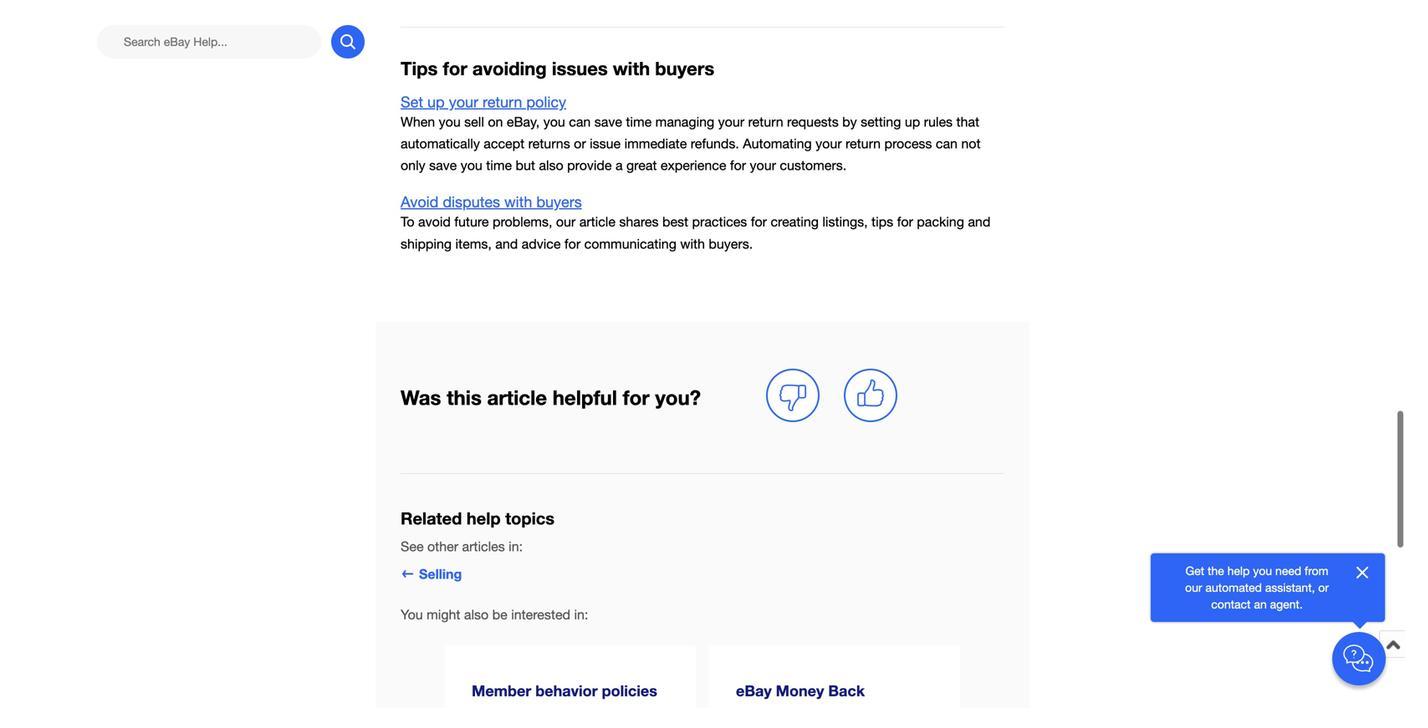 Task type: vqa. For each thing, say whether or not it's contained in the screenshot.
Was
yes



Task type: describe. For each thing, give the bounding box(es) containing it.
shares best
[[619, 214, 689, 230]]

shipping
[[401, 236, 452, 252]]

get the help you need from our automated assistant, or contact an agent.
[[1186, 564, 1329, 612]]

great
[[627, 158, 657, 173]]

you up disputes
[[461, 158, 483, 173]]

related help topics
[[401, 509, 555, 529]]

get the help you need from our automated assistant, or contact an agent. tooltip
[[1178, 563, 1337, 613]]

avoid disputes with buyers link
[[401, 193, 582, 211]]

automated
[[1206, 581, 1262, 595]]

1 vertical spatial up
[[905, 114, 920, 130]]

creating
[[771, 214, 819, 230]]

interested
[[511, 607, 571, 623]]

0 vertical spatial up
[[428, 93, 445, 111]]

your up sell
[[449, 93, 479, 111]]

1 horizontal spatial in:
[[574, 607, 588, 623]]

for inside set up your return policy when you sell on ebay, you can save time managing your return requests by setting up rules that automatically accept returns or issue immediate refunds. automating your return process can not only save you time but also provide a great experience for your customers.
[[730, 158, 746, 173]]

immediate
[[625, 136, 687, 151]]

your down automating
[[750, 158, 776, 173]]

refunds.
[[691, 136, 739, 151]]

ebay,
[[507, 114, 540, 130]]

that
[[957, 114, 980, 130]]

our for with
[[556, 214, 576, 230]]

guarantee
[[736, 706, 811, 709]]

member behavior policies
[[472, 682, 658, 700]]

be
[[492, 607, 508, 623]]

only
[[401, 158, 426, 173]]

and advice
[[495, 236, 561, 252]]

you
[[401, 607, 423, 623]]

helpful
[[553, 386, 617, 409]]

buyers inside avoid disputes with buyers to avoid future problems, our article shares best practices for creating listings, tips for packing and shipping items, and advice for communicating with buyers.
[[537, 193, 582, 211]]

contact
[[1212, 598, 1251, 612]]

1 horizontal spatial with
[[613, 57, 650, 80]]

customers.
[[780, 158, 847, 173]]

0 horizontal spatial can
[[569, 114, 591, 130]]

set up your return policy when you sell on ebay, you can save time managing your return requests by setting up rules that automatically accept returns or issue immediate refunds. automating your return process can not only save you time but also provide a great experience for your customers.
[[401, 93, 981, 173]]

might
[[427, 607, 461, 623]]

automatically
[[401, 136, 480, 151]]

issues
[[552, 57, 608, 80]]

not
[[962, 136, 981, 151]]

returns or
[[528, 136, 586, 151]]

for left you?
[[623, 386, 650, 409]]

disputes
[[443, 193, 500, 211]]

0 vertical spatial in:
[[509, 539, 523, 555]]

0 vertical spatial buyers
[[655, 57, 715, 80]]

see
[[401, 539, 424, 555]]

with inside avoid disputes with buyers to avoid future problems, our article shares best practices for creating listings, tips for packing and shipping items, and advice for communicating with buyers.
[[505, 193, 532, 211]]

selling link
[[401, 566, 462, 582]]

time but
[[486, 158, 535, 173]]

member behavior policies link
[[445, 646, 696, 709]]

other
[[428, 539, 459, 555]]

an
[[1254, 598, 1267, 612]]

avoid disputes with buyers to avoid future problems, our article shares best practices for creating listings, tips for packing and shipping items, and advice for communicating with buyers.
[[401, 193, 991, 252]]

set up your return policy link
[[401, 93, 566, 111]]

Search eBay Help... text field
[[97, 25, 321, 59]]

for inside avoid disputes with buyers to avoid future problems, our article shares best practices for creating listings, tips for packing and shipping items, and advice for communicating with buyers.
[[751, 214, 767, 230]]

assistant,
[[1266, 581, 1316, 595]]

ebay money back guarantee policy link
[[709, 646, 960, 709]]

you inside get the help you need from our automated assistant, or contact an agent.
[[1253, 564, 1273, 578]]

issue
[[590, 136, 621, 151]]

by
[[843, 114, 857, 130]]

practices
[[692, 214, 747, 230]]

get
[[1186, 564, 1205, 578]]

also
[[464, 607, 489, 623]]

agent.
[[1270, 598, 1303, 612]]

ebay money back guarantee policy
[[736, 682, 865, 709]]

also provide
[[539, 158, 612, 173]]

0 vertical spatial return
[[483, 93, 522, 111]]

set
[[401, 93, 423, 111]]

and
[[968, 214, 991, 230]]

topics
[[505, 509, 555, 529]]

a
[[616, 158, 623, 173]]

policy for return
[[527, 93, 566, 111]]

behavior
[[536, 682, 598, 700]]

your up customers.
[[816, 136, 842, 151]]

time
[[626, 114, 652, 130]]

0 vertical spatial save
[[595, 114, 622, 130]]

money
[[776, 682, 824, 700]]



Task type: locate. For each thing, give the bounding box(es) containing it.
save down automatically
[[429, 158, 457, 173]]

was
[[401, 386, 441, 409]]

help
[[467, 509, 501, 529], [1228, 564, 1250, 578]]

accept
[[484, 136, 525, 151]]

1 vertical spatial our
[[1186, 581, 1203, 595]]

for right tips
[[443, 57, 468, 80]]

from
[[1305, 564, 1329, 578]]

need
[[1276, 564, 1302, 578]]

with right issues
[[613, 57, 650, 80]]

can down rules
[[936, 136, 958, 151]]

up right set
[[428, 93, 445, 111]]

article up for communicating with
[[580, 214, 616, 230]]

for communicating with
[[565, 236, 705, 252]]

1 horizontal spatial save
[[595, 114, 622, 130]]

you
[[439, 114, 461, 130], [544, 114, 565, 130], [461, 158, 483, 173], [1253, 564, 1273, 578]]

help up articles
[[467, 509, 501, 529]]

related
[[401, 509, 462, 529]]

article right this
[[487, 386, 547, 409]]

the
[[1208, 564, 1225, 578]]

2 horizontal spatial return
[[846, 136, 881, 151]]

tips for avoiding issues with buyers
[[401, 57, 715, 80]]

1 horizontal spatial article
[[580, 214, 616, 230]]

1 vertical spatial save
[[429, 158, 457, 173]]

this
[[447, 386, 482, 409]]

back
[[829, 682, 865, 700]]

help inside get the help you need from our automated assistant, or contact an agent.
[[1228, 564, 1250, 578]]

policy inside set up your return policy when you sell on ebay, you can save time managing your return requests by setting up rules that automatically accept returns or issue immediate refunds. automating your return process can not only save you time but also provide a great experience for your customers.
[[527, 93, 566, 111]]

rules
[[924, 114, 953, 130]]

1 horizontal spatial help
[[1228, 564, 1250, 578]]

articles
[[462, 539, 505, 555]]

requests
[[787, 114, 839, 130]]

tips
[[401, 57, 438, 80]]

0 horizontal spatial article
[[487, 386, 547, 409]]

for
[[443, 57, 468, 80], [730, 158, 746, 173], [751, 214, 767, 230], [623, 386, 650, 409]]

managing
[[656, 114, 715, 130]]

listings, tips
[[823, 214, 894, 230]]

with down time but on the top of the page
[[505, 193, 532, 211]]

for packing
[[897, 214, 965, 230]]

can up returns or
[[569, 114, 591, 130]]

1 horizontal spatial our
[[1186, 581, 1203, 595]]

1 vertical spatial with
[[505, 193, 532, 211]]

when
[[401, 114, 435, 130]]

0 vertical spatial article
[[580, 214, 616, 230]]

our
[[556, 214, 576, 230], [1186, 581, 1203, 595]]

1 vertical spatial article
[[487, 386, 547, 409]]

was this article helpful for you?
[[401, 386, 701, 409]]

to
[[401, 214, 415, 230]]

0 horizontal spatial with
[[505, 193, 532, 211]]

0 vertical spatial our
[[556, 214, 576, 230]]

1 vertical spatial help
[[1228, 564, 1250, 578]]

return up on
[[483, 93, 522, 111]]

for down refunds.
[[730, 158, 746, 173]]

your
[[449, 93, 479, 111], [718, 114, 745, 130], [816, 136, 842, 151], [750, 158, 776, 173]]

up
[[428, 93, 445, 111], [905, 114, 920, 130]]

with
[[613, 57, 650, 80], [505, 193, 532, 211]]

you up automatically
[[439, 114, 461, 130]]

in: right interested
[[574, 607, 588, 623]]

1 horizontal spatial policy
[[815, 706, 858, 709]]

or
[[1319, 581, 1329, 595]]

our for help
[[1186, 581, 1203, 595]]

selling
[[419, 566, 462, 582]]

up up process
[[905, 114, 920, 130]]

sell
[[464, 114, 484, 130]]

experience
[[661, 158, 727, 173]]

1 vertical spatial can
[[936, 136, 958, 151]]

save up issue
[[595, 114, 622, 130]]

1 vertical spatial policy
[[815, 706, 858, 709]]

0 horizontal spatial return
[[483, 93, 522, 111]]

0 horizontal spatial our
[[556, 214, 576, 230]]

ebay
[[736, 682, 772, 700]]

member
[[472, 682, 532, 700]]

in:
[[509, 539, 523, 555], [574, 607, 588, 623]]

our inside avoid disputes with buyers to avoid future problems, our article shares best practices for creating listings, tips for packing and shipping items, and advice for communicating with buyers.
[[556, 214, 576, 230]]

our inside get the help you need from our automated assistant, or contact an agent.
[[1186, 581, 1203, 595]]

your up refunds.
[[718, 114, 745, 130]]

0 vertical spatial help
[[467, 509, 501, 529]]

on
[[488, 114, 503, 130]]

0 vertical spatial with
[[613, 57, 650, 80]]

0 vertical spatial can
[[569, 114, 591, 130]]

return up automating
[[748, 114, 784, 130]]

process
[[885, 136, 932, 151]]

1 horizontal spatial can
[[936, 136, 958, 151]]

items,
[[456, 236, 492, 252]]

return down by
[[846, 136, 881, 151]]

buyers
[[655, 57, 715, 80], [537, 193, 582, 211]]

1 vertical spatial return
[[748, 114, 784, 130]]

0 horizontal spatial in:
[[509, 539, 523, 555]]

setting
[[861, 114, 901, 130]]

avoid future problems,
[[418, 214, 553, 230]]

avoiding
[[473, 57, 547, 80]]

return
[[483, 93, 522, 111], [748, 114, 784, 130], [846, 136, 881, 151]]

you?
[[655, 386, 701, 409]]

0 horizontal spatial help
[[467, 509, 501, 529]]

our up 'and advice'
[[556, 214, 576, 230]]

1 horizontal spatial return
[[748, 114, 784, 130]]

article inside avoid disputes with buyers to avoid future problems, our article shares best practices for creating listings, tips for packing and shipping items, and advice for communicating with buyers.
[[580, 214, 616, 230]]

1 horizontal spatial buyers
[[655, 57, 715, 80]]

policy up ebay,
[[527, 93, 566, 111]]

policies
[[602, 682, 658, 700]]

our down get
[[1186, 581, 1203, 595]]

0 horizontal spatial save
[[429, 158, 457, 173]]

see other articles in:
[[401, 539, 523, 555]]

you might also be interested in:
[[401, 607, 588, 623]]

save
[[595, 114, 622, 130], [429, 158, 457, 173]]

0 horizontal spatial policy
[[527, 93, 566, 111]]

0 horizontal spatial buyers
[[537, 193, 582, 211]]

you left need
[[1253, 564, 1273, 578]]

can
[[569, 114, 591, 130], [936, 136, 958, 151]]

you up returns or
[[544, 114, 565, 130]]

buyers up the managing
[[655, 57, 715, 80]]

0 horizontal spatial up
[[428, 93, 445, 111]]

2 vertical spatial return
[[846, 136, 881, 151]]

policy inside ebay money back guarantee policy
[[815, 706, 858, 709]]

buyers.
[[709, 236, 753, 252]]

1 vertical spatial buyers
[[537, 193, 582, 211]]

automating
[[743, 136, 812, 151]]

policy down back
[[815, 706, 858, 709]]

1 horizontal spatial up
[[905, 114, 920, 130]]

avoid
[[401, 193, 439, 211]]

0 vertical spatial policy
[[527, 93, 566, 111]]

article
[[580, 214, 616, 230], [487, 386, 547, 409]]

help up the automated at the right bottom of the page
[[1228, 564, 1250, 578]]

in: down topics
[[509, 539, 523, 555]]

1 vertical spatial in:
[[574, 607, 588, 623]]

buyers down also provide
[[537, 193, 582, 211]]

policy for guarantee
[[815, 706, 858, 709]]

for up buyers.
[[751, 214, 767, 230]]



